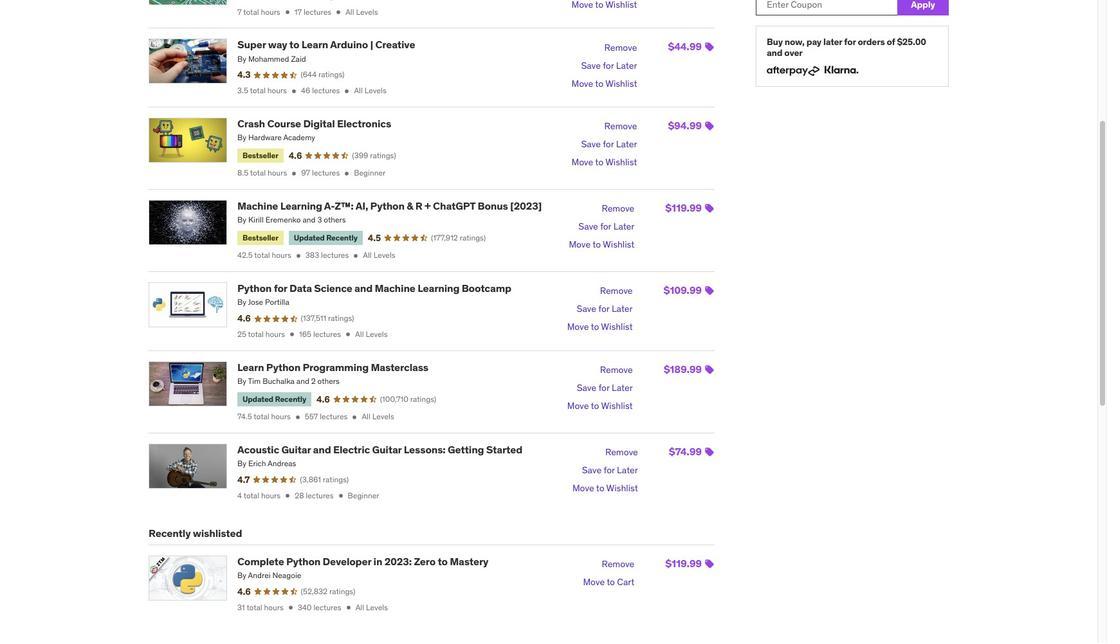 Task type: vqa. For each thing, say whether or not it's contained in the screenshot.
Black Friday? Meet bright future. Get our biggest savings of the season and something more: life-changing skills. Courses from $9.99 through Nov 24.
no



Task type: describe. For each thing, give the bounding box(es) containing it.
and inside machine learning a-z™: ai, python & r + chatgpt bonus [2023] by kirill eremenko and 3 others
[[303, 215, 316, 225]]

hours for 42.5 total hours
[[272, 251, 291, 260]]

acoustic guitar and electric guitar lessons: getting started by erich andreas
[[237, 443, 522, 469]]

eremenko
[[266, 215, 301, 225]]

$44.99
[[668, 40, 702, 53]]

4.6 for (100,710 ratings)
[[317, 393, 330, 405]]

557
[[305, 412, 318, 422]]

all for 340 lectures
[[356, 603, 364, 612]]

acoustic
[[237, 443, 279, 456]]

developer
[[323, 555, 371, 568]]

hours for 4 total hours
[[261, 491, 281, 500]]

165 lectures
[[299, 329, 341, 339]]

hours for 7 total hours
[[261, 7, 280, 16]]

Enter Coupon text field
[[756, 0, 897, 16]]

(644
[[301, 70, 317, 79]]

science
[[314, 282, 352, 295]]

python for data science and machine learning bootcamp link
[[237, 282, 511, 295]]

$94.99
[[668, 119, 702, 132]]

all for 46 lectures
[[354, 86, 363, 95]]

70 ratings element
[[301, 0, 340, 2]]

portilla
[[265, 298, 289, 307]]

zaid
[[291, 54, 306, 63]]

programming
[[303, 361, 369, 374]]

for inside python for data science and machine learning bootcamp by jose portilla
[[274, 282, 287, 295]]

7
[[237, 7, 242, 16]]

total for 25
[[248, 329, 264, 339]]

hours for 3.5 total hours
[[267, 86, 287, 95]]

learn inside super way to learn arduino | creative by mohammed zaid
[[302, 38, 328, 51]]

2023:
[[385, 555, 412, 568]]

97 lectures
[[301, 168, 340, 178]]

total for 31
[[247, 603, 262, 612]]

(399
[[352, 150, 368, 160]]

ratings) for (52,832 ratings)
[[329, 587, 355, 596]]

383
[[305, 251, 319, 260]]

hours for 74.5 total hours
[[271, 412, 291, 422]]

crash course digital electronics link
[[237, 117, 391, 130]]

bestseller for machine
[[243, 233, 278, 243]]

|
[[370, 38, 373, 51]]

lectures for 28 lectures
[[306, 491, 334, 500]]

5 coupon icon image from the top
[[704, 365, 715, 375]]

andreas
[[268, 459, 296, 469]]

to inside remove move to cart
[[607, 576, 615, 588]]

7 coupon icon image from the top
[[704, 559, 715, 569]]

levels for 383 lectures
[[374, 251, 395, 260]]

8.5 total hours
[[237, 168, 287, 178]]

ratings) for (100,710 ratings)
[[410, 394, 436, 404]]

to inside super way to learn arduino | creative by mohammed zaid
[[289, 38, 299, 51]]

complete
[[237, 555, 284, 568]]

levels for 46 lectures
[[365, 86, 387, 95]]

xxsmall image left 46 at the left of the page
[[289, 87, 298, 96]]

xxsmall image down 52,832 ratings element
[[344, 603, 353, 612]]

lectures for 383 lectures
[[321, 251, 349, 260]]

xxsmall image left 557
[[293, 413, 302, 422]]

4 total hours
[[237, 491, 281, 500]]

xxsmall image left 17
[[283, 8, 292, 17]]

course
[[267, 117, 301, 130]]

4.6 for (137,511 ratings)
[[237, 313, 251, 324]]

3 coupon icon image from the top
[[704, 203, 715, 214]]

xxsmall image left 97
[[290, 169, 299, 178]]

buchalka
[[263, 376, 295, 386]]

+
[[425, 200, 431, 212]]

and inside 'acoustic guitar and electric guitar lessons: getting started by erich andreas'
[[313, 443, 331, 456]]

python inside learn python programming masterclass by tim buchalka and 2 others
[[266, 361, 301, 374]]

3.5 total hours
[[237, 86, 287, 95]]

1 vertical spatial updated
[[243, 394, 273, 404]]

data
[[289, 282, 312, 295]]

bestseller for crash
[[243, 150, 278, 160]]

later
[[823, 36, 842, 48]]

python inside machine learning a-z™: ai, python & r + chatgpt bonus [2023] by kirill eremenko and 3 others
[[370, 200, 405, 212]]

chatgpt
[[433, 200, 476, 212]]

lectures for 557 lectures
[[320, 412, 348, 422]]

(52,832
[[301, 587, 328, 596]]

(3,861 ratings)
[[300, 475, 349, 484]]

by inside python for data science and machine learning bootcamp by jose portilla
[[237, 298, 246, 307]]

remove inside remove move to cart
[[602, 558, 635, 570]]

r
[[415, 200, 422, 212]]

ratings) for (177,912 ratings)
[[460, 233, 486, 242]]

100,710 ratings element
[[380, 394, 436, 405]]

xxsmall image right 383 lectures
[[351, 251, 360, 260]]

levels for 340 lectures
[[366, 603, 388, 612]]

all for 165 lectures
[[355, 329, 364, 339]]

super
[[237, 38, 266, 51]]

andrei
[[248, 571, 271, 580]]

644 ratings element
[[301, 70, 344, 81]]

wishlisted
[[193, 527, 242, 540]]

46
[[301, 86, 310, 95]]

(137,511
[[301, 313, 326, 323]]

super way to learn arduino | creative link
[[237, 38, 415, 51]]

a-
[[324, 200, 335, 212]]

74.5
[[237, 412, 252, 422]]

(399 ratings)
[[352, 150, 396, 160]]

0 vertical spatial updated
[[294, 233, 325, 243]]

learn python programming masterclass link
[[237, 361, 429, 374]]

ratings) for (399 ratings)
[[370, 150, 396, 160]]

399 ratings element
[[352, 150, 396, 161]]

17
[[294, 7, 302, 16]]

52,832 ratings element
[[301, 587, 355, 597]]

to inside complete python developer in 2023: zero to mastery by andrei neagoie
[[438, 555, 448, 568]]

electronics
[[337, 117, 391, 130]]

xxsmall image left "383"
[[294, 251, 303, 260]]

levels for 557 lectures
[[372, 412, 394, 422]]

mastery
[[450, 555, 488, 568]]

xxsmall image right 97 lectures
[[342, 169, 351, 178]]

42.5
[[237, 251, 253, 260]]

beginner for 28 lectures
[[348, 491, 379, 500]]

arduino
[[330, 38, 368, 51]]

by inside crash course digital electronics by hardware academy
[[237, 133, 246, 142]]

tim
[[248, 376, 261, 386]]

xxsmall image down 70 ratings element
[[334, 8, 343, 17]]

$189.99
[[664, 363, 702, 376]]

4 coupon icon image from the top
[[704, 286, 715, 296]]

in
[[373, 555, 382, 568]]

all levels for 17 lectures
[[346, 7, 378, 16]]

machine inside machine learning a-z™: ai, python & r + chatgpt bonus [2023] by kirill eremenko and 3 others
[[237, 200, 278, 212]]

creative
[[375, 38, 415, 51]]

xxsmall image left 28
[[283, 492, 292, 501]]

machine learning a-z™: ai, python & r + chatgpt bonus [2023] link
[[237, 200, 542, 212]]

learning inside machine learning a-z™: ai, python & r + chatgpt bonus [2023] by kirill eremenko and 3 others
[[280, 200, 322, 212]]

xxsmall image right 46 lectures
[[343, 87, 352, 96]]

total for 8.5
[[250, 168, 266, 178]]

25
[[237, 329, 246, 339]]

557 lectures
[[305, 412, 348, 422]]

by inside learn python programming masterclass by tim buchalka and 2 others
[[237, 376, 246, 386]]

by inside 'acoustic guitar and electric guitar lessons: getting started by erich andreas'
[[237, 459, 246, 469]]

(3,861
[[300, 475, 321, 484]]

others inside learn python programming masterclass by tim buchalka and 2 others
[[318, 376, 340, 386]]

move inside remove move to cart
[[583, 576, 605, 588]]

(100,710
[[380, 394, 408, 404]]

of
[[887, 36, 895, 48]]

machine learning a-z™: ai, python & r + chatgpt bonus [2023] by kirill eremenko and 3 others
[[237, 200, 542, 225]]

bonus
[[478, 200, 508, 212]]

z™:
[[335, 200, 354, 212]]

xxsmall image down 3,861 ratings element
[[336, 492, 345, 501]]

4
[[237, 491, 242, 500]]

xxsmall image left 165
[[288, 330, 297, 339]]

17 lectures
[[294, 7, 331, 16]]

2 coupon icon image from the top
[[704, 121, 715, 131]]

crash course digital electronics by hardware academy
[[237, 117, 391, 142]]

3,861 ratings element
[[300, 475, 349, 486]]

31
[[237, 603, 245, 612]]



Task type: locate. For each thing, give the bounding box(es) containing it.
all levels for 46 lectures
[[354, 86, 387, 95]]

all levels for 340 lectures
[[356, 603, 388, 612]]

lessons:
[[404, 443, 446, 456]]

$74.99
[[669, 445, 702, 458]]

1 vertical spatial others
[[318, 376, 340, 386]]

4.7
[[237, 474, 250, 486]]

remove move to cart
[[583, 558, 635, 588]]

hours left 557
[[271, 412, 291, 422]]

4.6 up 31
[[237, 586, 251, 598]]

0 vertical spatial learning
[[280, 200, 322, 212]]

and
[[767, 47, 783, 59], [303, 215, 316, 225], [355, 282, 373, 295], [296, 376, 309, 386], [313, 443, 331, 456]]

lectures for 46 lectures
[[312, 86, 340, 95]]

wishlist
[[606, 78, 637, 89], [606, 156, 637, 168], [603, 239, 635, 250], [601, 321, 633, 333], [601, 400, 633, 412], [606, 483, 638, 494]]

lectures down 137,511 ratings element
[[313, 329, 341, 339]]

all for 17 lectures
[[346, 7, 354, 16]]

levels down python for data science and machine learning bootcamp by jose portilla
[[366, 329, 388, 339]]

others down a-
[[324, 215, 346, 225]]

hours left "383"
[[272, 251, 291, 260]]

and inside buy now, pay later for orders of $25.00 and over
[[767, 47, 783, 59]]

way
[[268, 38, 287, 51]]

1 vertical spatial learn
[[237, 361, 264, 374]]

97
[[301, 168, 310, 178]]

bestseller up 42.5 total hours
[[243, 233, 278, 243]]

all down complete python developer in 2023: zero to mastery by andrei neagoie
[[356, 603, 364, 612]]

1 by from the top
[[237, 54, 246, 63]]

74.5 total hours
[[237, 412, 291, 422]]

total right 42.5
[[254, 251, 270, 260]]

0 vertical spatial updated recently
[[294, 233, 358, 243]]

2 vertical spatial recently
[[149, 527, 191, 540]]

all levels down complete python developer in 2023: zero to mastery by andrei neagoie
[[356, 603, 388, 612]]

getting
[[448, 443, 484, 456]]

all down 4.5
[[363, 251, 372, 260]]

4 by from the top
[[237, 298, 246, 307]]

xxsmall image left 340
[[286, 603, 295, 612]]

jose
[[248, 298, 263, 307]]

4.3
[[237, 69, 251, 81]]

learn up "tim"
[[237, 361, 264, 374]]

by left erich
[[237, 459, 246, 469]]

xxsmall image
[[283, 8, 292, 17], [334, 8, 343, 17], [342, 169, 351, 178], [294, 251, 303, 260], [344, 330, 353, 339], [293, 413, 302, 422], [350, 413, 359, 422], [283, 492, 292, 501], [286, 603, 295, 612], [344, 603, 353, 612]]

all levels down 4.5
[[363, 251, 395, 260]]

learning
[[280, 200, 322, 212], [418, 282, 460, 295]]

1 horizontal spatial machine
[[375, 282, 415, 295]]

1 horizontal spatial learn
[[302, 38, 328, 51]]

all for 557 lectures
[[362, 412, 371, 422]]

ratings) right (177,912
[[460, 233, 486, 242]]

updated down "tim"
[[243, 394, 273, 404]]

all up electronics
[[354, 86, 363, 95]]

all levels for 165 lectures
[[355, 329, 388, 339]]

hours left 28
[[261, 491, 281, 500]]

guitar right electric
[[372, 443, 402, 456]]

2 by from the top
[[237, 133, 246, 142]]

by left "kirill"
[[237, 215, 246, 225]]

(177,912 ratings)
[[431, 233, 486, 242]]

1 vertical spatial learning
[[418, 282, 460, 295]]

lectures right 97
[[312, 168, 340, 178]]

total right 25
[[248, 329, 264, 339]]

kirill
[[248, 215, 264, 225]]

1 $119.99 from the top
[[665, 201, 702, 214]]

lectures down 70 ratings element
[[304, 7, 331, 16]]

digital
[[303, 117, 335, 130]]

bestseller up 8.5 total hours
[[243, 150, 278, 160]]

beginner down 399 ratings "element"
[[354, 168, 386, 178]]

remove save for later move to wishlist
[[572, 42, 637, 89], [572, 120, 637, 168], [569, 203, 635, 250], [567, 285, 633, 333], [567, 364, 633, 412], [573, 447, 638, 494]]

machine down 4.5
[[375, 282, 415, 295]]

31 total hours
[[237, 603, 284, 612]]

0 vertical spatial bestseller
[[243, 150, 278, 160]]

levels down complete python developer in 2023: zero to mastery by andrei neagoie
[[366, 603, 388, 612]]

lectures down 644 ratings element
[[312, 86, 340, 95]]

coupon icon image
[[704, 42, 715, 52], [704, 121, 715, 131], [704, 203, 715, 214], [704, 286, 715, 296], [704, 365, 715, 375], [704, 447, 715, 457], [704, 559, 715, 569]]

orders
[[858, 36, 885, 48]]

levels for 165 lectures
[[366, 329, 388, 339]]

levels down 4.5
[[374, 251, 395, 260]]

0 horizontal spatial learn
[[237, 361, 264, 374]]

2
[[311, 376, 316, 386]]

ratings) for (137,511 ratings)
[[328, 313, 354, 323]]

learn up zaid
[[302, 38, 328, 51]]

by down crash
[[237, 133, 246, 142]]

lectures right 557
[[320, 412, 348, 422]]

0 horizontal spatial recently
[[149, 527, 191, 540]]

all right 165 lectures
[[355, 329, 364, 339]]

buy
[[767, 36, 783, 48]]

165
[[299, 329, 311, 339]]

total right 31
[[247, 603, 262, 612]]

recently
[[326, 233, 358, 243], [275, 394, 306, 404], [149, 527, 191, 540]]

neagoie
[[272, 571, 301, 580]]

move
[[572, 78, 593, 89], [572, 156, 593, 168], [569, 239, 591, 250], [567, 321, 589, 333], [567, 400, 589, 412], [573, 483, 594, 494], [583, 576, 605, 588]]

levels up |
[[356, 7, 378, 16]]

xxsmall image
[[289, 87, 298, 96], [343, 87, 352, 96], [290, 169, 299, 178], [351, 251, 360, 260], [288, 330, 297, 339], [336, 492, 345, 501]]

by left "tim"
[[237, 376, 246, 386]]

total for 74.5
[[254, 412, 269, 422]]

save for later button
[[581, 57, 637, 75], [581, 136, 637, 154], [579, 218, 635, 236], [577, 301, 633, 319], [577, 379, 633, 397], [582, 462, 638, 480]]

hours left 97
[[268, 168, 287, 178]]

recently wishlisted
[[149, 527, 242, 540]]

xxsmall image right 557 lectures
[[350, 413, 359, 422]]

ratings) for (644 ratings)
[[318, 70, 344, 79]]

0 horizontal spatial machine
[[237, 200, 278, 212]]

ratings) inside 52,832 ratings element
[[329, 587, 355, 596]]

137,511 ratings element
[[301, 313, 354, 324]]

3
[[317, 215, 322, 225]]

buy now, pay later for orders of $25.00 and over
[[767, 36, 926, 59]]

$25.00
[[897, 36, 926, 48]]

all levels for 383 lectures
[[363, 251, 395, 260]]

python up buchalka
[[266, 361, 301, 374]]

4.6 down academy on the top left of page
[[289, 150, 302, 161]]

by
[[237, 54, 246, 63], [237, 133, 246, 142], [237, 215, 246, 225], [237, 298, 246, 307], [237, 376, 246, 386], [237, 459, 246, 469], [237, 571, 246, 580]]

started
[[486, 443, 522, 456]]

(52,832 ratings)
[[301, 587, 355, 596]]

total right 3.5
[[250, 86, 266, 95]]

4.6
[[289, 150, 302, 161], [237, 313, 251, 324], [317, 393, 330, 405], [237, 586, 251, 598]]

hours for 25 total hours
[[266, 329, 285, 339]]

total right 74.5
[[254, 412, 269, 422]]

levels for 17 lectures
[[356, 7, 378, 16]]

ratings) inside 177,912 ratings element
[[460, 233, 486, 242]]

177,912 ratings element
[[431, 233, 486, 244]]

hours
[[261, 7, 280, 16], [267, 86, 287, 95], [268, 168, 287, 178], [272, 251, 291, 260], [266, 329, 285, 339], [271, 412, 291, 422], [261, 491, 281, 500], [264, 603, 284, 612]]

recently up 383 lectures
[[326, 233, 358, 243]]

all levels down (100,710
[[362, 412, 394, 422]]

total for 42.5
[[254, 251, 270, 260]]

0 horizontal spatial updated
[[243, 394, 273, 404]]

updated up "383"
[[294, 233, 325, 243]]

0 vertical spatial recently
[[326, 233, 358, 243]]

and right 'science'
[[355, 282, 373, 295]]

ratings) inside 137,511 ratings element
[[328, 313, 354, 323]]

0 vertical spatial learn
[[302, 38, 328, 51]]

(100,710 ratings)
[[380, 394, 436, 404]]

all levels up electronics
[[354, 86, 387, 95]]

and left 2
[[296, 376, 309, 386]]

1 vertical spatial bestseller
[[243, 233, 278, 243]]

lectures down 3,861 ratings element
[[306, 491, 334, 500]]

0 horizontal spatial guitar
[[281, 443, 311, 456]]

and inside python for data science and machine learning bootcamp by jose portilla
[[355, 282, 373, 295]]

1 horizontal spatial learning
[[418, 282, 460, 295]]

now,
[[785, 36, 805, 48]]

42.5 total hours
[[237, 251, 291, 260]]

lectures for 340 lectures
[[314, 603, 341, 612]]

beginner
[[354, 168, 386, 178], [348, 491, 379, 500]]

2 $119.99 from the top
[[665, 557, 702, 570]]

acoustic guitar and electric guitar lessons: getting started link
[[237, 443, 522, 456]]

learn inside learn python programming masterclass by tim buchalka and 2 others
[[237, 361, 264, 374]]

for inside buy now, pay later for orders of $25.00 and over
[[844, 36, 856, 48]]

0 horizontal spatial learning
[[280, 200, 322, 212]]

later
[[616, 60, 637, 71], [616, 138, 637, 150], [614, 221, 635, 232], [612, 303, 633, 315], [612, 382, 633, 394], [617, 465, 638, 476]]

hours left 17
[[261, 7, 280, 16]]

bestseller
[[243, 150, 278, 160], [243, 233, 278, 243]]

zero
[[414, 555, 436, 568]]

xxsmall image down 137,511 ratings element
[[344, 330, 353, 339]]

learning left bootcamp at top
[[418, 282, 460, 295]]

total for 3.5
[[250, 86, 266, 95]]

(177,912
[[431, 233, 458, 242]]

6 coupon icon image from the top
[[704, 447, 715, 457]]

lectures right "383"
[[321, 251, 349, 260]]

learning up "eremenko"
[[280, 200, 322, 212]]

ai,
[[356, 200, 368, 212]]

updated
[[294, 233, 325, 243], [243, 394, 273, 404]]

ratings) for (3,861 ratings)
[[323, 475, 349, 484]]

ratings)
[[318, 70, 344, 79], [370, 150, 396, 160], [460, 233, 486, 242], [328, 313, 354, 323], [410, 394, 436, 404], [323, 475, 349, 484], [329, 587, 355, 596]]

levels up electronics
[[365, 86, 387, 95]]

by up 4.3
[[237, 54, 246, 63]]

0 vertical spatial beginner
[[354, 168, 386, 178]]

$109.99
[[664, 284, 702, 297]]

erich
[[248, 459, 266, 469]]

by left 'jose'
[[237, 298, 246, 307]]

and inside learn python programming masterclass by tim buchalka and 2 others
[[296, 376, 309, 386]]

all levels up |
[[346, 7, 378, 16]]

cart
[[617, 576, 635, 588]]

lectures for 17 lectures
[[304, 7, 331, 16]]

crash
[[237, 117, 265, 130]]

all levels for 557 lectures
[[362, 412, 394, 422]]

1 guitar from the left
[[281, 443, 311, 456]]

ratings) up 46 lectures
[[318, 70, 344, 79]]

2 bestseller from the top
[[243, 233, 278, 243]]

move to cart button
[[583, 574, 635, 592]]

levels down (100,710
[[372, 412, 394, 422]]

klarna image
[[825, 64, 859, 76]]

all levels down python for data science and machine learning bootcamp by jose portilla
[[355, 329, 388, 339]]

guitar
[[281, 443, 311, 456], [372, 443, 402, 456]]

remove button
[[604, 39, 637, 57], [604, 118, 637, 136], [602, 200, 635, 218], [600, 283, 633, 301], [600, 361, 633, 379], [605, 444, 638, 462], [602, 556, 635, 574]]

[2023]
[[510, 200, 542, 212]]

others down the learn python programming masterclass link
[[318, 376, 340, 386]]

python inside complete python developer in 2023: zero to mastery by andrei neagoie
[[286, 555, 321, 568]]

1 horizontal spatial updated
[[294, 233, 325, 243]]

machine up "kirill"
[[237, 200, 278, 212]]

total for 4
[[244, 491, 259, 500]]

levels
[[356, 7, 378, 16], [365, 86, 387, 95], [374, 251, 395, 260], [366, 329, 388, 339], [372, 412, 394, 422], [366, 603, 388, 612]]

guitar up andreas
[[281, 443, 311, 456]]

python inside python for data science and machine learning bootcamp by jose portilla
[[237, 282, 272, 295]]

lectures for 97 lectures
[[312, 168, 340, 178]]

lectures down 52,832 ratings element
[[314, 603, 341, 612]]

7 total hours
[[237, 7, 280, 16]]

hours for 8.5 total hours
[[268, 168, 287, 178]]

6 by from the top
[[237, 459, 246, 469]]

super way to learn arduino | creative by mohammed zaid
[[237, 38, 415, 63]]

by inside machine learning a-z™: ai, python & r + chatgpt bonus [2023] by kirill eremenko and 3 others
[[237, 215, 246, 225]]

by left andrei
[[237, 571, 246, 580]]

ratings) inside 399 ratings "element"
[[370, 150, 396, 160]]

remove
[[604, 42, 637, 53], [604, 120, 637, 132], [602, 203, 635, 214], [600, 285, 633, 297], [600, 364, 633, 376], [605, 447, 638, 458], [602, 558, 635, 570]]

1 bestseller from the top
[[243, 150, 278, 160]]

updated recently down buchalka
[[243, 394, 306, 404]]

2 horizontal spatial recently
[[326, 233, 358, 243]]

ratings) up 165 lectures
[[328, 313, 354, 323]]

to
[[289, 38, 299, 51], [595, 78, 604, 89], [595, 156, 604, 168], [593, 239, 601, 250], [591, 321, 599, 333], [591, 400, 599, 412], [596, 483, 604, 494], [438, 555, 448, 568], [607, 576, 615, 588]]

hours left 340
[[264, 603, 284, 612]]

1 vertical spatial machine
[[375, 282, 415, 295]]

beginner for 97 lectures
[[354, 168, 386, 178]]

ratings) right (100,710
[[410, 394, 436, 404]]

recently down buchalka
[[275, 394, 306, 404]]

python left "&" in the left top of the page
[[370, 200, 405, 212]]

all up acoustic guitar and electric guitar lessons: getting started link
[[362, 412, 371, 422]]

beginner down 3,861 ratings element
[[348, 491, 379, 500]]

lectures for 165 lectures
[[313, 329, 341, 339]]

and left over
[[767, 47, 783, 59]]

python up neagoie
[[286, 555, 321, 568]]

all for 383 lectures
[[363, 251, 372, 260]]

ratings) right (3,861
[[323, 475, 349, 484]]

28
[[295, 491, 304, 500]]

ratings) up 340 lectures
[[329, 587, 355, 596]]

and left 3
[[303, 215, 316, 225]]

4.5
[[368, 232, 381, 244]]

ratings) inside 644 ratings element
[[318, 70, 344, 79]]

ratings) right (399
[[370, 150, 396, 160]]

4.6 up 25
[[237, 313, 251, 324]]

recently left wishlisted
[[149, 527, 191, 540]]

machine inside python for data science and machine learning bootcamp by jose portilla
[[375, 282, 415, 295]]

$119.99
[[665, 201, 702, 214], [665, 557, 702, 570]]

academy
[[283, 133, 315, 142]]

ratings) inside 100,710 ratings element
[[410, 394, 436, 404]]

ratings) inside 3,861 ratings element
[[323, 475, 349, 484]]

by inside complete python developer in 2023: zero to mastery by andrei neagoie
[[237, 571, 246, 580]]

1 vertical spatial beginner
[[348, 491, 379, 500]]

2 guitar from the left
[[372, 443, 402, 456]]

1 horizontal spatial recently
[[275, 394, 306, 404]]

updated recently
[[294, 233, 358, 243], [243, 394, 306, 404]]

all up arduino on the left top of page
[[346, 7, 354, 16]]

python
[[370, 200, 405, 212], [237, 282, 272, 295], [266, 361, 301, 374], [286, 555, 321, 568]]

electric
[[333, 443, 370, 456]]

0 vertical spatial others
[[324, 215, 346, 225]]

learn
[[302, 38, 328, 51], [237, 361, 264, 374]]

total right the 7
[[243, 7, 259, 16]]

complete python developer in 2023: zero to mastery by andrei neagoie
[[237, 555, 488, 580]]

(644 ratings)
[[301, 70, 344, 79]]

learning inside python for data science and machine learning bootcamp by jose portilla
[[418, 282, 460, 295]]

hours for 31 total hours
[[264, 603, 284, 612]]

4.6 for (399 ratings)
[[289, 150, 302, 161]]

pay
[[807, 36, 822, 48]]

1 coupon icon image from the top
[[704, 42, 715, 52]]

1 vertical spatial $119.99
[[665, 557, 702, 570]]

4.6 for (52,832 ratings)
[[237, 586, 251, 598]]

1 vertical spatial updated recently
[[243, 394, 306, 404]]

by inside super way to learn arduino | creative by mohammed zaid
[[237, 54, 246, 63]]

7 by from the top
[[237, 571, 246, 580]]

others inside machine learning a-z™: ai, python & r + chatgpt bonus [2023] by kirill eremenko and 3 others
[[324, 215, 346, 225]]

total right 4
[[244, 491, 259, 500]]

0 vertical spatial $119.99
[[665, 201, 702, 214]]

0 vertical spatial machine
[[237, 200, 278, 212]]

updated recently up 383 lectures
[[294, 233, 358, 243]]

afterpay image
[[767, 66, 820, 76]]

25 total hours
[[237, 329, 285, 339]]

masterclass
[[371, 361, 429, 374]]

1 horizontal spatial guitar
[[372, 443, 402, 456]]

and left electric
[[313, 443, 331, 456]]

4.6 up 557 lectures
[[317, 393, 330, 405]]

&
[[407, 200, 413, 212]]

total for 7
[[243, 7, 259, 16]]

all
[[346, 7, 354, 16], [354, 86, 363, 95], [363, 251, 372, 260], [355, 329, 364, 339], [362, 412, 371, 422], [356, 603, 364, 612]]

3 by from the top
[[237, 215, 246, 225]]

5 by from the top
[[237, 376, 246, 386]]

1 vertical spatial recently
[[275, 394, 306, 404]]



